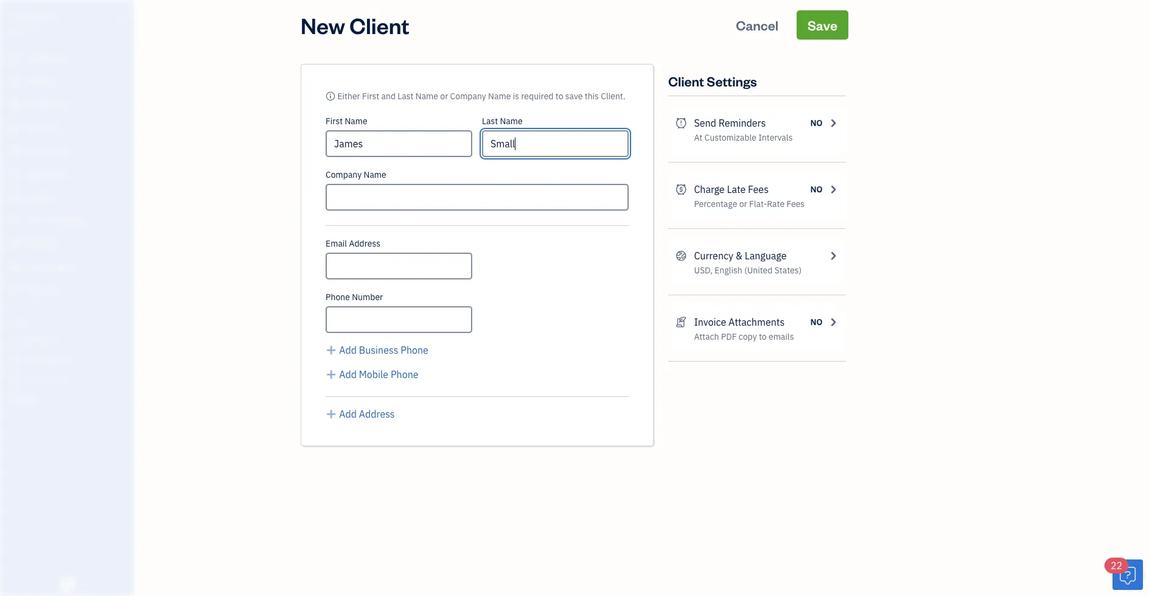 Task type: vqa. For each thing, say whether or not it's contained in the screenshot.
the left MANAGE
no



Task type: locate. For each thing, give the bounding box(es) containing it.
1 vertical spatial company
[[326, 169, 362, 180]]

1 vertical spatial phone
[[401, 344, 429, 357]]

1 vertical spatial add
[[339, 368, 357, 381]]

add mobile phone button
[[326, 367, 419, 382]]

plus image left business
[[326, 343, 337, 357]]

states)
[[775, 265, 802, 276]]

2 vertical spatial no
[[811, 316, 823, 328]]

main element
[[0, 0, 164, 596]]

chevronright image
[[828, 182, 839, 197], [828, 248, 839, 263]]

1 chevronright image from the top
[[828, 116, 839, 130]]

copy
[[739, 331, 757, 342]]

1 vertical spatial client
[[669, 72, 705, 90]]

report image
[[8, 284, 23, 297]]

&
[[736, 249, 743, 262]]

1 add from the top
[[339, 344, 357, 357]]

phone inside button
[[401, 344, 429, 357]]

0 vertical spatial phone
[[326, 291, 350, 303]]

estimate image
[[8, 99, 23, 111]]

company down first name
[[326, 169, 362, 180]]

2 plus image from the top
[[326, 367, 337, 382]]

address inside add address button
[[359, 408, 395, 420]]

22 button
[[1105, 558, 1144, 590]]

or right and
[[440, 90, 448, 102]]

new client
[[301, 10, 410, 39]]

2 no from the top
[[811, 184, 823, 195]]

0 vertical spatial client
[[350, 10, 410, 39]]

attach
[[694, 331, 719, 342]]

last name
[[482, 115, 523, 127]]

1 vertical spatial to
[[759, 331, 767, 342]]

timer image
[[8, 215, 23, 227]]

0 vertical spatial address
[[349, 238, 381, 249]]

name for first name
[[345, 115, 368, 127]]

money image
[[8, 238, 23, 250]]

last down either first and last name or company name is required to save this client.
[[482, 115, 498, 127]]

new
[[301, 10, 345, 39]]

chevronright image for currency & language
[[828, 248, 839, 263]]

plus image left the mobile
[[326, 367, 337, 382]]

phone left number
[[326, 291, 350, 303]]

0 vertical spatial or
[[440, 90, 448, 102]]

1 no from the top
[[811, 117, 823, 128]]

2 chevronright image from the top
[[828, 315, 839, 329]]

1 horizontal spatial or
[[740, 198, 748, 209]]

1 horizontal spatial last
[[482, 115, 498, 127]]

1 vertical spatial plus image
[[326, 367, 337, 382]]

required
[[521, 90, 554, 102]]

no for invoice attachments
[[811, 316, 823, 328]]

name down either
[[345, 115, 368, 127]]

or
[[440, 90, 448, 102], [740, 198, 748, 209]]

company
[[450, 90, 486, 102], [326, 169, 362, 180]]

usd,
[[694, 265, 713, 276]]

add business phone
[[339, 344, 429, 357]]

name down the first name text box
[[364, 169, 387, 180]]

0 vertical spatial no
[[811, 117, 823, 128]]

resource center badge image
[[1113, 560, 1144, 590]]

0 vertical spatial chevronright image
[[828, 182, 839, 197]]

add for add business phone
[[339, 344, 357, 357]]

2 chevronright image from the top
[[828, 248, 839, 263]]

3 plus image from the top
[[326, 407, 337, 421]]

name for company name
[[364, 169, 387, 180]]

client.
[[601, 90, 626, 102]]

address
[[349, 238, 381, 249], [359, 408, 395, 420]]

1 vertical spatial fees
[[787, 198, 805, 209]]

to right copy
[[759, 331, 767, 342]]

name down is
[[500, 115, 523, 127]]

expense image
[[8, 169, 23, 181]]

2 vertical spatial add
[[339, 408, 357, 420]]

1 vertical spatial no
[[811, 184, 823, 195]]

currency & language
[[694, 249, 787, 262]]

emails
[[769, 331, 794, 342]]

address down the add mobile phone
[[359, 408, 395, 420]]

company up last name
[[450, 90, 486, 102]]

invoice image
[[8, 122, 23, 135]]

llc
[[43, 11, 59, 23]]

name right and
[[416, 90, 438, 102]]

1 chevronright image from the top
[[828, 182, 839, 197]]

first left and
[[362, 90, 379, 102]]

last right and
[[398, 90, 414, 102]]

no
[[811, 117, 823, 128], [811, 184, 823, 195], [811, 316, 823, 328]]

3 add from the top
[[339, 408, 357, 420]]

latefees image
[[676, 182, 687, 197]]

add down add mobile phone 'button'
[[339, 408, 357, 420]]

address right email at the top of the page
[[349, 238, 381, 249]]

1 horizontal spatial client
[[669, 72, 705, 90]]

3 no from the top
[[811, 316, 823, 328]]

customizable
[[705, 132, 757, 143]]

invoice
[[694, 316, 727, 329]]

add inside 'button'
[[339, 368, 357, 381]]

first down primary image
[[326, 115, 343, 127]]

2 vertical spatial phone
[[391, 368, 419, 381]]

client right new
[[350, 10, 410, 39]]

first
[[362, 90, 379, 102], [326, 115, 343, 127]]

0 vertical spatial chevronright image
[[828, 116, 839, 130]]

to
[[556, 90, 564, 102], [759, 331, 767, 342]]

add
[[339, 344, 357, 357], [339, 368, 357, 381], [339, 408, 357, 420]]

plus image for add address
[[326, 407, 337, 421]]

0 vertical spatial to
[[556, 90, 564, 102]]

plus image
[[326, 343, 337, 357], [326, 367, 337, 382], [326, 407, 337, 421]]

apps image
[[9, 315, 130, 325]]

2 add from the top
[[339, 368, 357, 381]]

first name
[[326, 115, 368, 127]]

name
[[416, 90, 438, 102], [488, 90, 511, 102], [345, 115, 368, 127], [500, 115, 523, 127], [364, 169, 387, 180]]

phone
[[326, 291, 350, 303], [401, 344, 429, 357], [391, 368, 419, 381]]

rate
[[767, 198, 785, 209]]

0 vertical spatial plus image
[[326, 343, 337, 357]]

charge late fees
[[694, 183, 769, 196]]

owner
[[10, 24, 32, 34]]

is
[[513, 90, 519, 102]]

phone right the mobile
[[391, 368, 419, 381]]

Company Name text field
[[326, 184, 629, 211]]

0 vertical spatial fees
[[748, 183, 769, 196]]

dashboard image
[[8, 53, 23, 65]]

percentage or flat-rate fees
[[694, 198, 805, 209]]

1 vertical spatial address
[[359, 408, 395, 420]]

client up latereminders image
[[669, 72, 705, 90]]

at
[[694, 132, 703, 143]]

2 vertical spatial plus image
[[326, 407, 337, 421]]

add left the mobile
[[339, 368, 357, 381]]

no for charge late fees
[[811, 184, 823, 195]]

1 vertical spatial chevronright image
[[828, 315, 839, 329]]

1 plus image from the top
[[326, 343, 337, 357]]

0 vertical spatial add
[[339, 344, 357, 357]]

fees
[[748, 183, 769, 196], [787, 198, 805, 209]]

company name
[[326, 169, 387, 180]]

percentage
[[694, 198, 738, 209]]

add for add mobile phone
[[339, 368, 357, 381]]

0 vertical spatial company
[[450, 90, 486, 102]]

First Name text field
[[326, 130, 473, 157]]

1 horizontal spatial company
[[450, 90, 486, 102]]

1 vertical spatial chevronright image
[[828, 248, 839, 263]]

plus image left the add address
[[326, 407, 337, 421]]

name left is
[[488, 90, 511, 102]]

last
[[398, 90, 414, 102], [482, 115, 498, 127]]

fees up 'flat-'
[[748, 183, 769, 196]]

1 horizontal spatial to
[[759, 331, 767, 342]]

this
[[585, 90, 599, 102]]

or left 'flat-'
[[740, 198, 748, 209]]

bank connections image
[[9, 374, 130, 384]]

client image
[[8, 76, 23, 88]]

0 vertical spatial first
[[362, 90, 379, 102]]

save button
[[797, 10, 849, 40]]

0 vertical spatial last
[[398, 90, 414, 102]]

phone inside 'button'
[[391, 368, 419, 381]]

1 vertical spatial first
[[326, 115, 343, 127]]

to left save on the top of page
[[556, 90, 564, 102]]

freshbooks image
[[57, 577, 77, 591]]

0 horizontal spatial to
[[556, 90, 564, 102]]

0 horizontal spatial fees
[[748, 183, 769, 196]]

invoices image
[[676, 315, 687, 329]]

chevronright image
[[828, 116, 839, 130], [828, 315, 839, 329]]

add left business
[[339, 344, 357, 357]]

1 vertical spatial last
[[482, 115, 498, 127]]

fees right 'rate'
[[787, 198, 805, 209]]

phone down phone number text field
[[401, 344, 429, 357]]

client
[[350, 10, 410, 39], [669, 72, 705, 90]]



Task type: describe. For each thing, give the bounding box(es) containing it.
Email Address text field
[[326, 253, 473, 280]]

english
[[715, 265, 743, 276]]

and
[[381, 90, 396, 102]]

name for last name
[[500, 115, 523, 127]]

currencyandlanguage image
[[676, 248, 687, 263]]

0 horizontal spatial company
[[326, 169, 362, 180]]

1 horizontal spatial first
[[362, 90, 379, 102]]

language
[[745, 249, 787, 262]]

reminders
[[719, 117, 766, 129]]

pdf
[[721, 331, 737, 342]]

cancel
[[736, 16, 779, 33]]

save
[[566, 90, 583, 102]]

save
[[808, 16, 838, 33]]

email
[[326, 238, 347, 249]]

0 horizontal spatial last
[[398, 90, 414, 102]]

attachments
[[729, 316, 785, 329]]

chart image
[[8, 261, 23, 273]]

invoice attachments
[[694, 316, 785, 329]]

business
[[359, 344, 399, 357]]

charge
[[694, 183, 725, 196]]

settings image
[[9, 393, 130, 403]]

1 horizontal spatial fees
[[787, 198, 805, 209]]

address for add address
[[359, 408, 395, 420]]

latereminders image
[[676, 116, 687, 130]]

send
[[694, 117, 717, 129]]

chevronright image for send reminders
[[828, 116, 839, 130]]

chevronright image for invoice attachments
[[828, 315, 839, 329]]

0 horizontal spatial or
[[440, 90, 448, 102]]

mobile
[[359, 368, 389, 381]]

either
[[338, 90, 360, 102]]

0 horizontal spatial first
[[326, 115, 343, 127]]

address for email address
[[349, 238, 381, 249]]

late
[[727, 183, 746, 196]]

add business phone button
[[326, 343, 429, 357]]

currency
[[694, 249, 734, 262]]

plus image for add business phone
[[326, 343, 337, 357]]

phone for add business phone
[[401, 344, 429, 357]]

add address button
[[326, 407, 395, 421]]

client settings
[[669, 72, 757, 90]]

nelson llc owner
[[10, 11, 59, 34]]

Last Name text field
[[482, 130, 629, 157]]

flat-
[[750, 198, 767, 209]]

(united
[[745, 265, 773, 276]]

email address
[[326, 238, 381, 249]]

either first and last name or company name is required to save this client.
[[338, 90, 626, 102]]

cancel button
[[725, 10, 790, 40]]

phone for add mobile phone
[[391, 368, 419, 381]]

attach pdf copy to emails
[[694, 331, 794, 342]]

send reminders
[[694, 117, 766, 129]]

primary image
[[326, 90, 336, 102]]

no for send reminders
[[811, 117, 823, 128]]

items and services image
[[9, 354, 130, 364]]

add address
[[339, 408, 395, 420]]

at customizable intervals
[[694, 132, 793, 143]]

phone number
[[326, 291, 383, 303]]

22
[[1111, 559, 1123, 572]]

1 vertical spatial or
[[740, 198, 748, 209]]

settings
[[707, 72, 757, 90]]

number
[[352, 291, 383, 303]]

0 horizontal spatial client
[[350, 10, 410, 39]]

nelson
[[10, 11, 41, 23]]

usd, english (united states)
[[694, 265, 802, 276]]

team members image
[[9, 335, 130, 345]]

plus image for add mobile phone
[[326, 367, 337, 382]]

intervals
[[759, 132, 793, 143]]

chevronright image for no
[[828, 182, 839, 197]]

payment image
[[8, 146, 23, 158]]

project image
[[8, 192, 23, 204]]

Phone Number text field
[[326, 306, 473, 333]]

add mobile phone
[[339, 368, 419, 381]]

add for add address
[[339, 408, 357, 420]]



